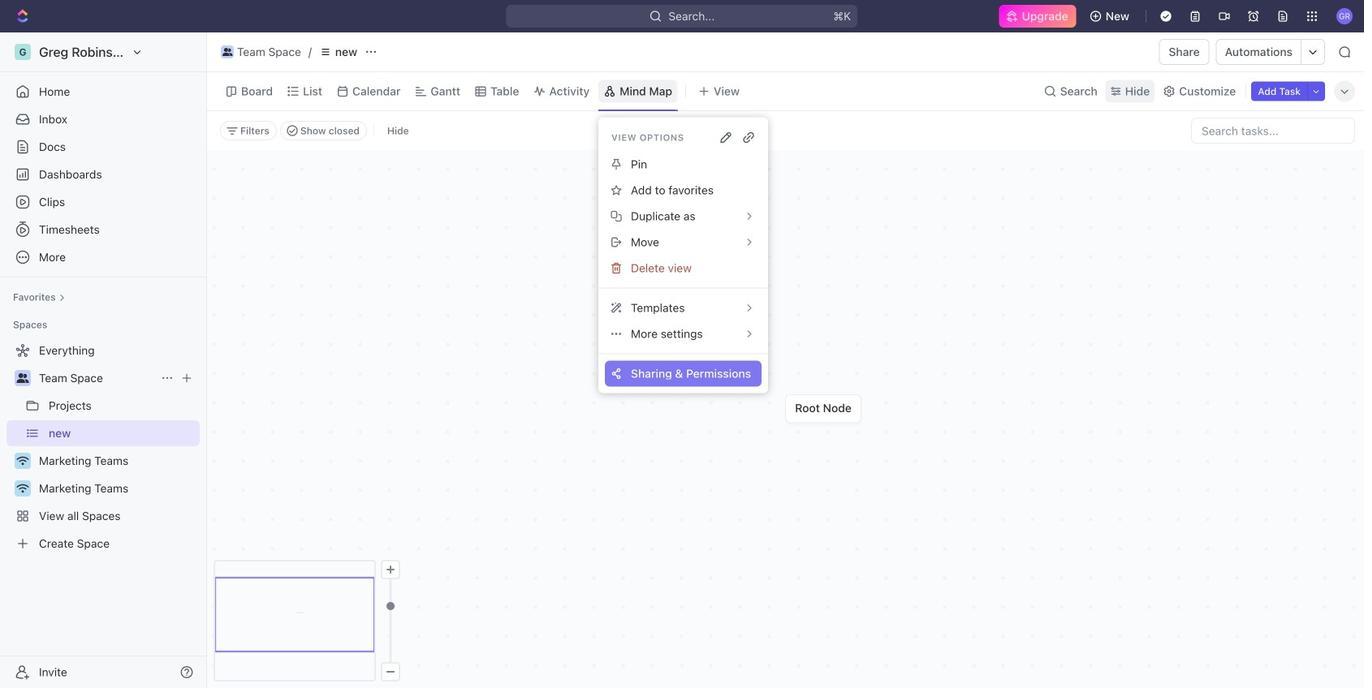 Task type: locate. For each thing, give the bounding box(es) containing it.
user group image
[[17, 374, 29, 383]]

Search tasks... text field
[[1193, 119, 1355, 143]]



Task type: vqa. For each thing, say whether or not it's contained in the screenshot.
Team Space, , element
no



Task type: describe. For each thing, give the bounding box(es) containing it.
user group image
[[222, 48, 233, 56]]

sidebar navigation
[[0, 32, 207, 689]]



